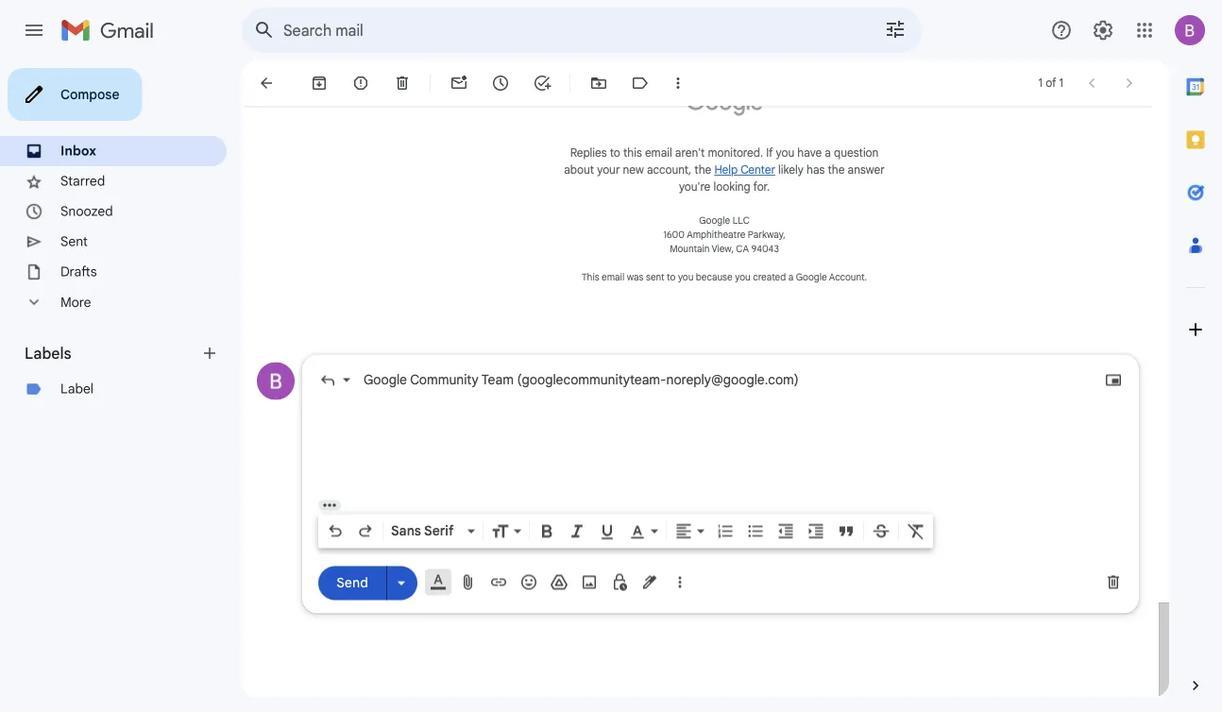 Task type: vqa. For each thing, say whether or not it's contained in the screenshot.
Settings image
yes



Task type: locate. For each thing, give the bounding box(es) containing it.
delete image
[[393, 74, 412, 93]]

for.
[[753, 180, 770, 195]]

you're
[[679, 180, 711, 195]]

a for question
[[825, 146, 831, 161]]

1 horizontal spatial a
[[825, 146, 831, 161]]

inbox
[[60, 143, 96, 159]]

support image
[[1050, 19, 1073, 42]]

google for parkway,
[[699, 215, 730, 227]]

insert emoji ‪(⌘⇧2)‬ image
[[519, 573, 538, 592]]

sent
[[60, 233, 88, 250]]

new
[[623, 163, 644, 178]]

insert link ‪(⌘k)‬ image
[[489, 573, 508, 592]]

show trimmed content image
[[318, 501, 341, 511]]

toggle confidential mode image
[[610, 573, 629, 592]]

0 horizontal spatial 1
[[1038, 76, 1043, 90]]

to inside the replies to this email aren't monitored. if you have a question about your new account, the
[[610, 146, 620, 161]]

numbered list ‪(⌘⇧7)‬ image
[[716, 522, 735, 541]]

likely
[[778, 163, 804, 178]]

more send options image
[[392, 574, 411, 593]]

help center link
[[714, 163, 775, 178]]

likely has the answer you're
[[679, 163, 885, 195]]

email
[[645, 146, 672, 161], [602, 272, 624, 283]]

1
[[1038, 76, 1043, 90], [1059, 76, 1063, 90]]

google inside google llc 1600 amphitheatre parkway, mountain view, ca 94043
[[699, 215, 730, 227]]

1 vertical spatial email
[[602, 272, 624, 283]]

back to inbox image
[[257, 74, 276, 93]]

1 vertical spatial a
[[788, 272, 794, 283]]

formatting options toolbar
[[318, 515, 933, 549]]

0 vertical spatial a
[[825, 146, 831, 161]]

sans
[[391, 523, 421, 540]]

amphitheatre
[[687, 229, 745, 241]]

the
[[694, 163, 711, 178], [828, 163, 845, 178]]

underline ‪(⌘u)‬ image
[[598, 523, 617, 542]]

1 horizontal spatial the
[[828, 163, 845, 178]]

you left the created
[[735, 272, 750, 283]]

you
[[776, 146, 794, 161], [678, 272, 693, 283], [735, 272, 750, 283]]

google left the account.
[[796, 272, 827, 283]]

snooze image
[[491, 74, 510, 93]]

(googlecommunityteam-
[[517, 372, 666, 389]]

google for noreply@google.com)
[[364, 372, 407, 389]]

to right the sent in the top right of the page
[[667, 272, 676, 283]]

you left because
[[678, 272, 693, 283]]

discard draft ‪(⌘⇧d)‬ image
[[1104, 573, 1123, 592]]

email up account,
[[645, 146, 672, 161]]

sans serif option
[[387, 522, 464, 541]]

this
[[623, 146, 642, 161]]

you for because
[[735, 272, 750, 283]]

archive image
[[310, 74, 329, 93]]

1 horizontal spatial email
[[645, 146, 672, 161]]

replies to this email aren't monitored. if you have a question about your new account, the
[[564, 146, 879, 178]]

the inside the replies to this email aren't monitored. if you have a question about your new account, the
[[694, 163, 711, 178]]

2 vertical spatial google
[[364, 372, 407, 389]]

bulleted list ‪(⌘⇧8)‬ image
[[746, 522, 765, 541]]

add to tasks image
[[533, 74, 552, 93]]

inbox link
[[60, 143, 96, 159]]

undo ‪(⌘z)‬ image
[[326, 522, 345, 541]]

0 vertical spatial to
[[610, 146, 620, 161]]

noreply@google.com)
[[666, 372, 799, 389]]

more
[[60, 294, 91, 310]]

1 right of
[[1059, 76, 1063, 90]]

the up you're
[[694, 163, 711, 178]]

have
[[797, 146, 822, 161]]

1 horizontal spatial google
[[699, 215, 730, 227]]

google
[[699, 215, 730, 227], [796, 272, 827, 283], [364, 372, 407, 389]]

looking
[[713, 180, 750, 195]]

team
[[481, 372, 514, 389]]

looking for.
[[713, 180, 770, 195]]

snoozed link
[[60, 203, 113, 220]]

your
[[597, 163, 620, 178]]

0 vertical spatial email
[[645, 146, 672, 161]]

1 horizontal spatial you
[[735, 272, 750, 283]]

1 left of
[[1038, 76, 1043, 90]]

the right has
[[828, 163, 845, 178]]

view,
[[712, 243, 734, 255]]

email left was
[[602, 272, 624, 283]]

label
[[60, 381, 94, 397]]

help
[[714, 163, 738, 178]]

more options image
[[674, 573, 686, 592]]

compose
[[60, 86, 119, 102]]

2 the from the left
[[828, 163, 845, 178]]

strikethrough ‪(⌘⇧x)‬ image
[[872, 522, 891, 541]]

a right have
[[825, 146, 831, 161]]

google right type of response icon
[[364, 372, 407, 389]]

1 vertical spatial to
[[667, 272, 676, 283]]

replies
[[570, 146, 607, 161]]

1 1 from the left
[[1038, 76, 1043, 90]]

Search mail text field
[[283, 21, 831, 40]]

0 vertical spatial google
[[699, 215, 730, 227]]

1600
[[663, 229, 685, 241]]

2 horizontal spatial google
[[796, 272, 827, 283]]

drafts link
[[60, 263, 97, 280]]

to left 'this'
[[610, 146, 620, 161]]

answer
[[848, 163, 885, 178]]

drafts
[[60, 263, 97, 280]]

monitored.
[[708, 146, 763, 161]]

0 horizontal spatial a
[[788, 272, 794, 283]]

0 horizontal spatial to
[[610, 146, 620, 161]]

tab list
[[1169, 60, 1222, 644]]

of
[[1046, 76, 1056, 90]]

0 horizontal spatial the
[[694, 163, 711, 178]]

google up amphitheatre
[[699, 215, 730, 227]]

2 horizontal spatial you
[[776, 146, 794, 161]]

a inside the replies to this email aren't monitored. if you have a question about your new account, the
[[825, 146, 831, 161]]

label link
[[60, 381, 94, 397]]

community
[[410, 372, 478, 389]]

a right the created
[[788, 272, 794, 283]]

0 horizontal spatial email
[[602, 272, 624, 283]]

1 the from the left
[[694, 163, 711, 178]]

mountain
[[670, 243, 710, 255]]

you for if
[[776, 146, 794, 161]]

aren't
[[675, 146, 705, 161]]

you inside the replies to this email aren't monitored. if you have a question about your new account, the
[[776, 146, 794, 161]]

0 horizontal spatial google
[[364, 372, 407, 389]]

None search field
[[242, 8, 922, 53]]

send
[[336, 575, 368, 591]]

1 horizontal spatial 1
[[1059, 76, 1063, 90]]

you right if
[[776, 146, 794, 161]]

a for google
[[788, 272, 794, 283]]

labels navigation
[[0, 60, 242, 712]]

help center
[[714, 163, 775, 178]]

a
[[825, 146, 831, 161], [788, 272, 794, 283]]

has
[[807, 163, 825, 178]]

2 1 from the left
[[1059, 76, 1063, 90]]

to
[[610, 146, 620, 161], [667, 272, 676, 283]]

ca
[[736, 243, 749, 255]]



Task type: describe. For each thing, give the bounding box(es) containing it.
labels heading
[[25, 344, 200, 363]]

remove formatting ‪(⌘\)‬ image
[[907, 522, 925, 541]]

serif
[[424, 523, 454, 540]]

snoozed
[[60, 203, 113, 220]]

advanced search options image
[[876, 10, 914, 48]]

1 horizontal spatial to
[[667, 272, 676, 283]]

because
[[696, 272, 733, 283]]

sent link
[[60, 233, 88, 250]]

sans serif
[[391, 523, 454, 540]]

send button
[[318, 566, 386, 600]]

94043
[[751, 243, 779, 255]]

more button
[[0, 287, 227, 317]]

indent more ‪(⌘])‬ image
[[806, 522, 825, 541]]

parkway,
[[748, 229, 786, 241]]

if
[[766, 146, 773, 161]]

center
[[741, 163, 775, 178]]

the inside likely has the answer you're
[[828, 163, 845, 178]]

account,
[[647, 163, 691, 178]]

starred
[[60, 173, 105, 189]]

account.
[[829, 272, 867, 283]]

question
[[834, 146, 879, 161]]

insert signature image
[[640, 573, 659, 592]]

bold ‪(⌘b)‬ image
[[537, 522, 556, 541]]

move to image
[[589, 74, 608, 93]]

quote ‪(⌘⇧9)‬ image
[[837, 522, 856, 541]]

gmail image
[[60, 11, 163, 49]]

sent
[[646, 272, 664, 283]]

redo ‪(⌘y)‬ image
[[356, 522, 375, 541]]

main menu image
[[23, 19, 45, 42]]

insert files using drive image
[[550, 573, 569, 592]]

this email was sent to you because you created a google account.
[[582, 272, 867, 283]]

google community team (googlecommunityteam-noreply@google.com)
[[364, 372, 799, 389]]

0 horizontal spatial you
[[678, 272, 693, 283]]

llc
[[733, 215, 750, 227]]

starred link
[[60, 173, 105, 189]]

1 vertical spatial google
[[796, 272, 827, 283]]

type of response image
[[318, 371, 337, 390]]

italic ‪(⌘i)‬ image
[[568, 522, 586, 541]]

created
[[753, 272, 786, 283]]

email inside the replies to this email aren't monitored. if you have a question about your new account, the
[[645, 146, 672, 161]]

was
[[627, 272, 643, 283]]

insert photo image
[[580, 573, 599, 592]]

labels
[[25, 344, 71, 363]]

1 of 1
[[1038, 76, 1063, 90]]

this
[[582, 272, 599, 283]]

about
[[564, 163, 594, 178]]

settings image
[[1092, 19, 1114, 42]]

google llc 1600 amphitheatre parkway, mountain view, ca 94043
[[663, 215, 786, 255]]

indent less ‪(⌘[)‬ image
[[776, 522, 795, 541]]

attach files image
[[459, 573, 478, 592]]

labels image
[[631, 74, 650, 93]]

more image
[[669, 74, 687, 93]]

report spam image
[[351, 74, 370, 93]]

search mail image
[[247, 13, 281, 47]]

compose button
[[8, 68, 142, 121]]



